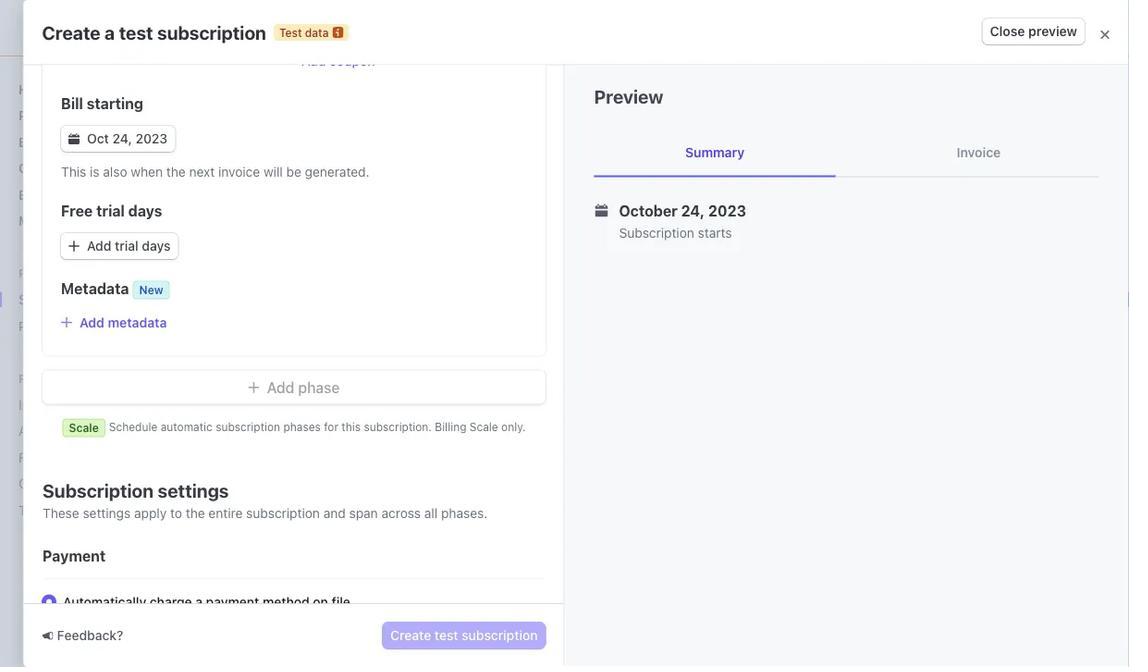 Task type: vqa. For each thing, say whether or not it's contained in the screenshot.
24, for October
yes



Task type: describe. For each thing, give the bounding box(es) containing it.
subscription inside button
[[462, 628, 538, 643]]

invoice
[[218, 165, 260, 180]]

span
[[349, 506, 378, 521]]

this is also when the next invoice will be generated.
[[61, 165, 369, 180]]

integrations
[[321, 574, 392, 589]]

starts
[[698, 225, 732, 240]]

oct 24, 2023
[[87, 131, 167, 147]]

metadata
[[107, 315, 167, 330]]

add trial days
[[87, 239, 170, 254]]

subscription inside october 24, 2023 subscription starts
[[619, 225, 695, 240]]

october 24, 2023 subscription starts
[[619, 202, 747, 240]]

your for customers
[[273, 398, 299, 414]]

by
[[562, 398, 577, 414]]

operations
[[499, 254, 593, 278]]

subscription.
[[364, 421, 432, 434]]

fraud
[[19, 450, 53, 465]]

0 vertical spatial billing
[[421, 215, 494, 246]]

svg image for free
[[68, 241, 79, 252]]

add metadata
[[79, 315, 167, 330]]

feedback? button
[[42, 626, 123, 645]]

free trial days
[[61, 203, 162, 220]]

will
[[263, 165, 282, 180]]

subscriptions inside pinned element
[[19, 292, 105, 307]]

card issuing link
[[11, 469, 147, 499]]

subscriptions
[[478, 398, 559, 414]]

free
[[61, 203, 92, 220]]

atlas account
[[52, 20, 138, 35]]

portal
[[359, 376, 397, 391]]

globally.
[[578, 280, 649, 304]]

scenarios
[[513, 574, 571, 589]]

phases.
[[441, 506, 487, 521]]

a left the secure,
[[678, 398, 685, 414]]

phase
[[298, 379, 340, 396]]

bill  starting
[[61, 95, 143, 113]]

payment for payment
[[42, 547, 105, 565]]

streamline your billing workflows set up and manage your billing operations to capture more revenue and accept recurring payments globally.
[[225, 215, 736, 304]]

svg image
[[248, 382, 259, 394]]

pinned
[[19, 267, 56, 280]]

streamline
[[225, 215, 356, 246]]

charge
[[149, 594, 192, 610]]

add for add metadata
[[79, 315, 104, 330]]

link
[[638, 398, 659, 414]]

customer inside "dropdown button"
[[295, 376, 356, 391]]

fraud prevention
[[19, 450, 120, 465]]

test for test your integrations and simulate billing scenarios through time with
[[262, 574, 287, 589]]

scheduled tab list
[[225, 622, 1056, 661]]

oct 24, 2023 button
[[61, 126, 175, 152]]

method
[[262, 594, 309, 610]]

let
[[251, 398, 270, 414]]

more
[[19, 213, 54, 229]]

a up home link at left top
[[105, 21, 115, 43]]

2023 for october
[[709, 202, 747, 219]]

bill
[[61, 95, 83, 113]]

invoice link
[[858, 128, 1100, 176]]

your for integrations
[[291, 574, 317, 589]]

payment for payment links
[[19, 318, 70, 334]]

this
[[341, 421, 360, 434]]

add phase button
[[42, 371, 545, 404]]

close
[[991, 24, 1026, 39]]

these
[[42, 506, 79, 521]]

home link
[[11, 74, 173, 104]]

payments
[[486, 280, 573, 304]]

also
[[103, 165, 127, 180]]

schedule automatic subscription phases for this subscription. billing scale only.
[[109, 421, 525, 434]]

file
[[331, 594, 350, 610]]

secure,
[[688, 398, 732, 414]]

1 horizontal spatial subscriptions
[[258, 185, 358, 202]]

set up customer portal
[[251, 376, 397, 391]]

add metadata button
[[61, 315, 167, 330]]

invoice
[[957, 144, 1001, 160]]

starting
[[86, 95, 143, 113]]

metadata
[[61, 280, 129, 298]]

and inside subscription settings these settings apply to the entire subscription and span across all phases.
[[323, 506, 345, 521]]

automatic
[[160, 421, 212, 434]]

your for billing
[[361, 215, 415, 246]]

scheduled
[[515, 634, 578, 649]]

to for workflows
[[597, 254, 615, 278]]

only.
[[501, 421, 525, 434]]

to for self-
[[662, 398, 674, 414]]

subscription inside subscription settings these settings apply to the entire subscription and span across all phases.
[[42, 480, 153, 502]]

0 vertical spatial the
[[166, 165, 185, 180]]

pinned element
[[11, 285, 173, 341]]

all
[[424, 506, 437, 521]]

accept
[[338, 280, 398, 304]]

trial for add
[[114, 239, 138, 254]]

preview
[[594, 86, 664, 107]]

set inside streamline your billing workflows set up and manage your billing operations to capture more revenue and accept recurring payments globally.
[[225, 254, 254, 278]]

payment links
[[19, 318, 101, 334]]

tax
[[19, 502, 39, 518]]

subscription inside subscription settings these settings apply to the entire subscription and span across all phases.
[[246, 506, 320, 521]]

sharing
[[580, 398, 624, 414]]

revenue
[[225, 280, 295, 304]]

prebuilt
[[736, 398, 782, 414]]

card issuing
[[19, 476, 92, 491]]

create a test subscription
[[42, 21, 266, 43]]

up inside "dropdown button"
[[276, 376, 292, 391]]

24, for october
[[682, 202, 705, 219]]

create for create test subscription
[[391, 628, 431, 643]]

preview
[[1029, 24, 1078, 39]]

be
[[286, 165, 301, 180]]

simulate
[[421, 574, 471, 589]]

home
[[19, 81, 55, 97]]

add coupon
[[301, 54, 375, 69]]

test data
[[279, 26, 329, 39]]

prevention
[[56, 450, 120, 465]]



Task type: locate. For each thing, give the bounding box(es) containing it.
payment down these
[[42, 547, 105, 565]]

feedback?
[[57, 628, 123, 643]]

settings down card issuing link
[[82, 506, 130, 521]]

for
[[324, 421, 338, 434]]

set inside "dropdown button"
[[251, 376, 272, 391]]

0 horizontal spatial scale
[[69, 422, 98, 435]]

test inside button
[[435, 628, 458, 643]]

1 horizontal spatial subscription
[[619, 225, 695, 240]]

settings up entire
[[157, 480, 229, 502]]

2 vertical spatial to
[[170, 506, 182, 521]]

0 vertical spatial create
[[42, 21, 101, 43]]

1 vertical spatial test
[[262, 574, 287, 589]]

fraud prevention link
[[11, 442, 147, 472]]

pinned navigation links element
[[11, 266, 173, 341]]

test
[[539, 57, 563, 68]]

to inside subscription settings these settings apply to the entire subscription and span across all phases.
[[170, 506, 182, 521]]

is
[[89, 165, 99, 180]]

invoices
[[19, 397, 67, 412]]

payment inside pinned element
[[19, 318, 70, 334]]

billing inside core navigation links element
[[19, 187, 57, 202]]

svg image inside oct 24, 2023 button
[[68, 134, 79, 145]]

manage inside let your customers self-manage their subscriptions by sharing a link to a secure, prebuilt customer portal.
[[397, 398, 444, 414]]

manage inside streamline your billing workflows set up and manage your billing operations to capture more revenue and accept recurring payments globally.
[[324, 254, 395, 278]]

summary link
[[594, 128, 836, 176]]

0 vertical spatial customer
[[295, 376, 356, 391]]

add for add phase
[[266, 379, 294, 396]]

trial
[[96, 203, 124, 220], [114, 239, 138, 254]]

balances link
[[11, 127, 173, 157]]

tab list up pricing
[[594, 128, 1100, 177]]

subscription down prevention
[[42, 480, 153, 502]]

payments
[[19, 108, 80, 123]]

close preview
[[991, 24, 1078, 39]]

24, right oct
[[112, 131, 132, 147]]

customer down the let
[[251, 417, 307, 432]]

add coupon button
[[301, 52, 375, 71]]

2023 up starts
[[709, 202, 747, 219]]

2023 inside october 24, 2023 subscription starts
[[709, 202, 747, 219]]

0 vertical spatial payment
[[19, 318, 70, 334]]

recent element
[[0, 390, 188, 525]]

1 vertical spatial the
[[185, 506, 205, 521]]

customer
[[295, 376, 356, 391], [251, 417, 307, 432]]

1 horizontal spatial settings
[[157, 480, 229, 502]]

Search search field
[[214, 11, 683, 45]]

payment
[[19, 318, 70, 334], [42, 547, 105, 565]]

invoices link
[[11, 390, 147, 420]]

0 vertical spatial subscription
[[619, 225, 695, 240]]

1 horizontal spatial atlas
[[52, 20, 83, 35]]

1 vertical spatial set
[[251, 376, 272, 391]]

up inside streamline your billing workflows set up and manage your billing operations to capture more revenue and accept recurring payments globally.
[[259, 254, 282, 278]]

2 horizontal spatial to
[[662, 398, 674, 414]]

1 vertical spatial svg image
[[68, 241, 79, 252]]

customers
[[303, 398, 366, 414]]

0 horizontal spatial subscriptions
[[19, 292, 105, 307]]

days for add trial days
[[141, 239, 170, 254]]

oct
[[87, 131, 109, 147]]

days inside button
[[141, 239, 170, 254]]

1 vertical spatial test
[[435, 628, 458, 643]]

tab list containing summary
[[594, 128, 1100, 177]]

0 vertical spatial manage
[[324, 254, 395, 278]]

payment left links
[[19, 318, 70, 334]]

add for add coupon
[[301, 54, 326, 69]]

1 horizontal spatial to
[[597, 254, 615, 278]]

the left entire
[[185, 506, 205, 521]]

a
[[105, 21, 115, 43], [628, 398, 635, 414], [678, 398, 685, 414], [195, 594, 202, 610]]

1 vertical spatial settings
[[82, 506, 130, 521]]

subscription left 'test data'
[[157, 21, 266, 43]]

your inside let your customers self-manage their subscriptions by sharing a link to a secure, prebuilt customer portal.
[[273, 398, 299, 414]]

atlas account button
[[19, 15, 157, 41]]

0 vertical spatial test
[[279, 26, 302, 39]]

atlas for atlas
[[19, 423, 48, 439]]

0 horizontal spatial settings
[[82, 506, 130, 521]]

the inside subscription settings these settings apply to the entire subscription and span across all phases.
[[185, 506, 205, 521]]

more
[[691, 254, 736, 278]]

and left accept
[[300, 280, 333, 304]]

0 horizontal spatial create
[[42, 21, 101, 43]]

coupon
[[329, 54, 375, 69]]

0 vertical spatial test
[[119, 21, 153, 43]]

your up 'on'
[[291, 574, 317, 589]]

0 horizontal spatial test
[[119, 21, 153, 43]]

settings
[[157, 480, 229, 502], [82, 506, 130, 521]]

with
[[654, 574, 679, 589]]

pricing
[[838, 185, 888, 202]]

0 horizontal spatial atlas
[[19, 423, 48, 439]]

customer inside let your customers self-manage their subscriptions by sharing a link to a secure, prebuilt customer portal.
[[251, 417, 307, 432]]

1 vertical spatial days
[[141, 239, 170, 254]]

up right svg icon
[[276, 376, 292, 391]]

scheduled button
[[504, 622, 776, 661]]

test your integrations and simulate billing scenarios through time with
[[262, 574, 679, 589]]

0 vertical spatial to
[[597, 254, 615, 278]]

manage up subscription.
[[397, 398, 444, 414]]

entire
[[208, 506, 242, 521]]

create for create a test subscription
[[42, 21, 101, 43]]

24, up starts
[[682, 202, 705, 219]]

24, for oct
[[112, 131, 132, 147]]

1 vertical spatial billing
[[435, 421, 466, 434]]

to up globally.
[[597, 254, 615, 278]]

test up the method
[[262, 574, 287, 589]]

data
[[566, 57, 591, 68]]

your up recurring
[[400, 254, 439, 278]]

october
[[619, 202, 678, 219]]

your down add phase
[[273, 398, 299, 414]]

tab list
[[225, 118, 1056, 153], [594, 128, 1100, 177]]

0 horizontal spatial 24,
[[112, 131, 132, 147]]

next
[[189, 165, 214, 180]]

subscriptions down the be
[[258, 185, 358, 202]]

subscription right entire
[[246, 506, 320, 521]]

1 vertical spatial payment
[[42, 547, 105, 565]]

0 horizontal spatial to
[[170, 506, 182, 521]]

2023 up when
[[135, 131, 167, 147]]

0 vertical spatial days
[[128, 203, 162, 220]]

0 vertical spatial svg image
[[68, 134, 79, 145]]

schedule
[[109, 421, 157, 434]]

1 vertical spatial subscription
[[42, 480, 153, 502]]

0 horizontal spatial manage
[[324, 254, 395, 278]]

your up accept
[[361, 215, 415, 246]]

core navigation links element
[[11, 74, 173, 236]]

subscription down october on the top
[[619, 225, 695, 240]]

atlas left account
[[52, 20, 83, 35]]

on
[[313, 594, 328, 610]]

to right link
[[662, 398, 674, 414]]

1 vertical spatial create
[[391, 628, 431, 643]]

when
[[130, 165, 162, 180]]

1 vertical spatial trial
[[114, 239, 138, 254]]

1 horizontal spatial create
[[391, 628, 431, 643]]

automatically
[[62, 594, 146, 610]]

recent
[[19, 372, 57, 385]]

to
[[597, 254, 615, 278], [662, 398, 674, 414], [170, 506, 182, 521]]

atlas inside 'button'
[[52, 20, 83, 35]]

generated.
[[305, 165, 369, 180]]

1 vertical spatial 24,
[[682, 202, 705, 219]]

add phase
[[266, 379, 340, 396]]

1 svg image from the top
[[68, 134, 79, 145]]

test down simulate
[[435, 628, 458, 643]]

atlas for atlas account
[[52, 20, 83, 35]]

set up revenue at the left top of the page
[[225, 254, 254, 278]]

1 horizontal spatial billing
[[435, 421, 466, 434]]

and left span
[[323, 506, 345, 521]]

1 horizontal spatial 2023
[[709, 202, 747, 219]]

svg image for bill
[[68, 134, 79, 145]]

scale left only.
[[469, 421, 498, 434]]

1 horizontal spatial scale
[[469, 421, 498, 434]]

1 horizontal spatial test
[[435, 628, 458, 643]]

more button
[[11, 206, 173, 236]]

self-
[[369, 398, 397, 414]]

up up revenue at the left top of the page
[[259, 254, 282, 278]]

subscription down the let
[[215, 421, 280, 434]]

issuing
[[51, 476, 92, 491]]

1 vertical spatial 2023
[[709, 202, 747, 219]]

24, inside october 24, 2023 subscription starts
[[682, 202, 705, 219]]

days
[[128, 203, 162, 220], [141, 239, 170, 254]]

and left simulate
[[395, 574, 417, 589]]

portal.
[[311, 417, 349, 432]]

to inside streamline your billing workflows set up and manage your billing operations to capture more revenue and accept recurring payments globally.
[[597, 254, 615, 278]]

test left data
[[279, 26, 302, 39]]

create up home link at left top
[[42, 21, 101, 43]]

set up customer portal button
[[225, 375, 401, 393]]

test data
[[539, 57, 591, 68]]

subscription down "test your integrations and simulate billing scenarios through time with"
[[462, 628, 538, 643]]

atlas up "fraud"
[[19, 423, 48, 439]]

tax link
[[11, 495, 147, 525]]

0 vertical spatial trial
[[96, 203, 124, 220]]

tab list down preview
[[225, 118, 1056, 153]]

0 vertical spatial up
[[259, 254, 282, 278]]

this
[[61, 165, 86, 180]]

24, inside button
[[112, 131, 132, 147]]

days up new
[[141, 239, 170, 254]]

test for test data
[[279, 26, 302, 39]]

links
[[74, 318, 101, 334]]

create down simulate
[[391, 628, 431, 643]]

and down streamline
[[286, 254, 319, 278]]

2 svg image from the top
[[68, 241, 79, 252]]

2023 for oct
[[135, 131, 167, 147]]

up
[[259, 254, 282, 278], [276, 376, 292, 391]]

svg image left oct
[[68, 134, 79, 145]]

subscriptions link
[[11, 285, 173, 315]]

2023 inside button
[[135, 131, 167, 147]]

manage up accept
[[324, 254, 395, 278]]

0 vertical spatial set
[[225, 254, 254, 278]]

set
[[225, 254, 254, 278], [251, 376, 272, 391]]

billing down their
[[435, 421, 466, 434]]

1 vertical spatial customer
[[251, 417, 307, 432]]

days for free trial days
[[128, 203, 162, 220]]

recurring
[[402, 280, 482, 304]]

svg image inside the 'add trial days' button
[[68, 241, 79, 252]]

1 vertical spatial subscriptions
[[19, 292, 105, 307]]

customers link
[[11, 153, 173, 183]]

to right apply
[[170, 506, 182, 521]]

test
[[119, 21, 153, 43], [435, 628, 458, 643]]

0 vertical spatial billing
[[19, 187, 57, 202]]

billing up more
[[19, 187, 57, 202]]

search
[[243, 20, 286, 35]]

manage
[[324, 254, 395, 278], [397, 398, 444, 414]]

summary
[[686, 144, 745, 160]]

payments link
[[11, 100, 173, 130]]

subscriptions up "payment links"
[[19, 292, 105, 307]]

0 vertical spatial subscriptions
[[258, 185, 358, 202]]

svg image
[[68, 134, 79, 145], [68, 241, 79, 252]]

1 vertical spatial billing
[[443, 254, 495, 278]]

0 vertical spatial 2023
[[135, 131, 167, 147]]

1 horizontal spatial 24,
[[682, 202, 705, 219]]

1 vertical spatial up
[[276, 376, 292, 391]]

trial down free trial days
[[114, 239, 138, 254]]

a left link
[[628, 398, 635, 414]]

0 vertical spatial atlas
[[52, 20, 83, 35]]

add inside button
[[87, 239, 111, 254]]

add for add trial days
[[87, 239, 111, 254]]

trial right the free on the top left
[[96, 203, 124, 220]]

customer up customers
[[295, 376, 356, 391]]

trial for free
[[96, 203, 124, 220]]

subscription settings these settings apply to the entire subscription and span across all phases.
[[42, 480, 487, 521]]

the left next
[[166, 165, 185, 180]]

1 vertical spatial to
[[662, 398, 674, 414]]

1 horizontal spatial manage
[[397, 398, 444, 414]]

add trial days button
[[61, 234, 178, 260]]

atlas inside recent 'element'
[[19, 423, 48, 439]]

days up add trial days
[[128, 203, 162, 220]]

recent navigation links element
[[0, 371, 188, 525]]

0 horizontal spatial subscription
[[42, 480, 153, 502]]

capture
[[620, 254, 687, 278]]

0 horizontal spatial billing
[[19, 187, 57, 202]]

to inside let your customers self-manage their subscriptions by sharing a link to a secure, prebuilt customer portal.
[[662, 398, 674, 414]]

set up the let
[[251, 376, 272, 391]]

create
[[42, 21, 101, 43], [391, 628, 431, 643]]

0 horizontal spatial 2023
[[135, 131, 167, 147]]

create test subscription
[[391, 628, 538, 643]]

2 vertical spatial billing
[[474, 574, 510, 589]]

create inside button
[[391, 628, 431, 643]]

0 vertical spatial 24,
[[112, 131, 132, 147]]

1 vertical spatial manage
[[397, 398, 444, 414]]

0 vertical spatial settings
[[157, 480, 229, 502]]

atlas
[[52, 20, 83, 35], [19, 423, 48, 439]]

svg image down more 'button' at the left
[[68, 241, 79, 252]]

across
[[381, 506, 421, 521]]

a right "charge" at bottom
[[195, 594, 202, 610]]

scale down invoices link
[[69, 422, 98, 435]]

your
[[361, 215, 415, 246], [400, 254, 439, 278], [273, 398, 299, 414], [291, 574, 317, 589]]

test up home link at left top
[[119, 21, 153, 43]]

1 vertical spatial atlas
[[19, 423, 48, 439]]

trial inside button
[[114, 239, 138, 254]]

payment
[[206, 594, 259, 610]]



